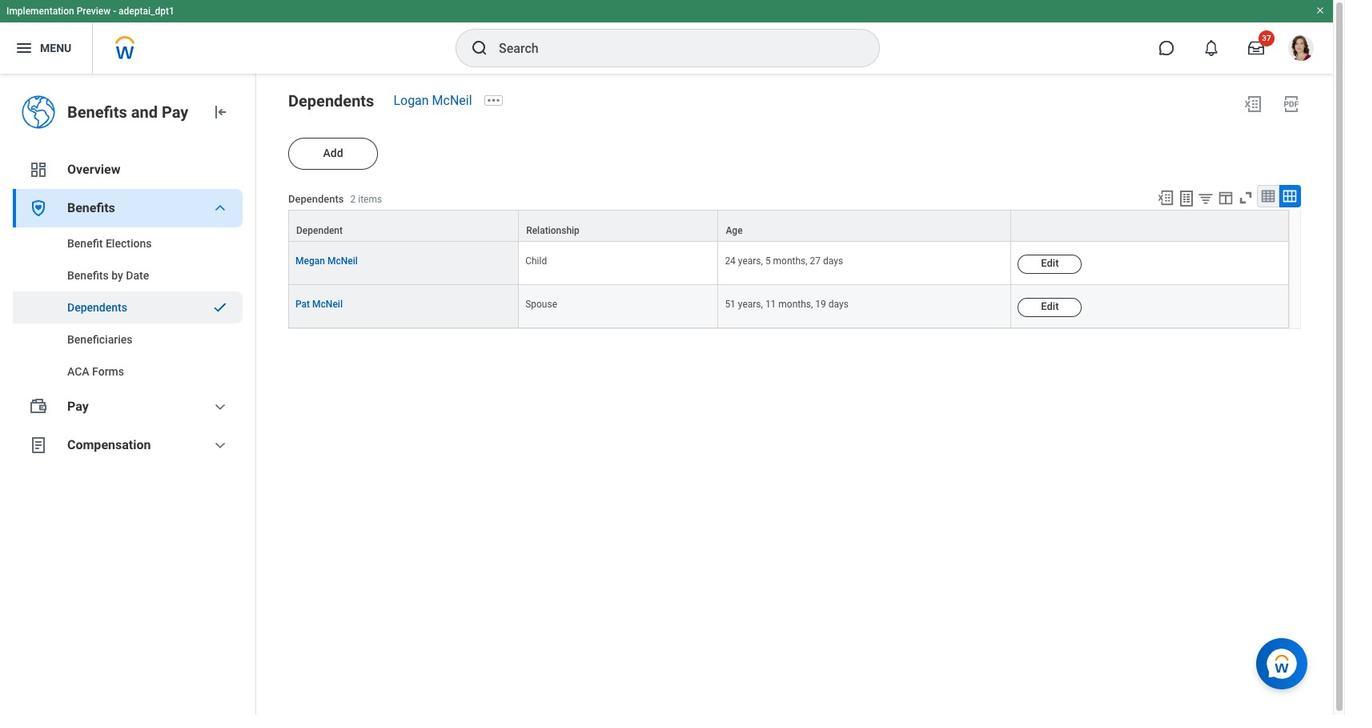Task type: describe. For each thing, give the bounding box(es) containing it.
logan mcneil link
[[394, 93, 472, 108]]

fullscreen image
[[1237, 189, 1255, 207]]

0 vertical spatial dependents
[[288, 91, 374, 111]]

search image
[[470, 38, 489, 58]]

1 edit from the top
[[1041, 257, 1059, 269]]

check image
[[211, 300, 230, 316]]

dependents inside benefits 'element'
[[67, 301, 127, 314]]

benefits by date
[[67, 269, 149, 282]]

export to worksheets image
[[1177, 189, 1196, 208]]

task pay image
[[29, 397, 48, 416]]

compensation
[[67, 437, 151, 452]]

dependents link
[[13, 291, 243, 324]]

inbox large image
[[1248, 40, 1264, 56]]

mcneil for pat mcneil
[[312, 299, 343, 310]]

benefits for benefits and pay
[[67, 103, 127, 122]]

dependents 2 items
[[288, 193, 382, 205]]

relationship button
[[519, 211, 718, 241]]

benefits by date link
[[13, 259, 243, 291]]

megan mcneil link
[[296, 252, 358, 267]]

benefits for benefits by date
[[67, 269, 109, 282]]

dependent button
[[289, 211, 518, 241]]

days for 51 years, 11 months, 19 days
[[829, 299, 849, 310]]

items
[[358, 194, 382, 205]]

export to excel image
[[1157, 189, 1175, 207]]

elections
[[106, 237, 152, 250]]

logan mcneil
[[394, 93, 472, 108]]

27
[[810, 256, 821, 267]]

1 vertical spatial dependents
[[288, 193, 344, 205]]

11
[[765, 299, 776, 310]]

benefit elections
[[67, 237, 152, 250]]

pat mcneil
[[296, 299, 343, 310]]

37
[[1262, 34, 1271, 42]]

notifications large image
[[1204, 40, 1220, 56]]

aca forms link
[[13, 356, 243, 388]]

1 edit button from the top
[[1018, 255, 1082, 274]]

benefits image
[[29, 199, 48, 218]]

years, for 24
[[738, 256, 763, 267]]

days for 24 years, 5 months, 27 days
[[823, 256, 843, 267]]

beneficiaries
[[67, 333, 133, 346]]

close environment banner image
[[1316, 6, 1325, 15]]

compensation button
[[13, 426, 243, 464]]

age button
[[719, 211, 1011, 241]]

2 edit row from the top
[[288, 285, 1289, 329]]

spouse
[[525, 299, 557, 310]]

mcneil for logan mcneil
[[432, 93, 472, 108]]

pat mcneil link
[[296, 296, 343, 310]]

benefits and pay
[[67, 103, 188, 122]]

overview
[[67, 162, 120, 177]]

chevron down small image for compensation
[[211, 436, 230, 455]]

benefit
[[67, 237, 103, 250]]

24
[[725, 256, 736, 267]]

chevron down small image for benefits
[[211, 199, 230, 218]]



Task type: vqa. For each thing, say whether or not it's contained in the screenshot.
'Benefits By Date' Link
yes



Task type: locate. For each thing, give the bounding box(es) containing it.
navigation pane region
[[0, 74, 256, 715]]

0 horizontal spatial pay
[[67, 399, 89, 414]]

dependents up beneficiaries
[[67, 301, 127, 314]]

2 edit from the top
[[1041, 300, 1059, 312]]

chevron down small image
[[211, 199, 230, 218], [211, 436, 230, 455]]

1 vertical spatial chevron down small image
[[211, 436, 230, 455]]

benefits left "by"
[[67, 269, 109, 282]]

2
[[350, 194, 356, 205]]

-
[[113, 6, 116, 17]]

years,
[[738, 256, 763, 267], [738, 299, 763, 310]]

dependents up add
[[288, 91, 374, 111]]

benefits element
[[13, 227, 243, 388]]

preview
[[77, 6, 111, 17]]

3 benefits from the top
[[67, 269, 109, 282]]

benefits up benefit
[[67, 200, 115, 215]]

mcneil for megan mcneil
[[327, 256, 358, 267]]

0 vertical spatial years,
[[738, 256, 763, 267]]

and
[[131, 103, 158, 122]]

forms
[[92, 365, 124, 378]]

pay right the and
[[162, 103, 188, 122]]

pay inside dropdown button
[[67, 399, 89, 414]]

child
[[525, 256, 547, 267]]

implementation
[[6, 6, 74, 17]]

add
[[323, 147, 343, 159]]

1 vertical spatial days
[[829, 299, 849, 310]]

2 vertical spatial benefits
[[67, 269, 109, 282]]

1 vertical spatial pay
[[67, 399, 89, 414]]

dependent
[[296, 225, 343, 236]]

benefits for benefits
[[67, 200, 115, 215]]

row containing dependent
[[288, 210, 1289, 242]]

1 vertical spatial edit
[[1041, 300, 1059, 312]]

view printable version (pdf) image
[[1282, 94, 1301, 114]]

beneficiaries link
[[13, 324, 243, 356]]

days right 27
[[823, 256, 843, 267]]

days right 19
[[829, 299, 849, 310]]

years, for 51
[[738, 299, 763, 310]]

mcneil
[[432, 93, 472, 108], [327, 256, 358, 267], [312, 299, 343, 310]]

edit
[[1041, 257, 1059, 269], [1041, 300, 1059, 312]]

1 vertical spatial years,
[[738, 299, 763, 310]]

date
[[126, 269, 149, 282]]

benefit elections link
[[13, 227, 243, 259]]

0 vertical spatial months,
[[773, 256, 808, 267]]

1 chevron down small image from the top
[[211, 199, 230, 218]]

implementation preview -   adeptai_dpt1
[[6, 6, 174, 17]]

5
[[765, 256, 771, 267]]

megan
[[296, 256, 325, 267]]

profile logan mcneil image
[[1289, 35, 1314, 64]]

months, right 5
[[773, 256, 808, 267]]

pay down aca
[[67, 399, 89, 414]]

1 horizontal spatial pay
[[162, 103, 188, 122]]

pat
[[296, 299, 310, 310]]

edit button
[[1018, 255, 1082, 274], [1018, 298, 1082, 317]]

pay
[[162, 103, 188, 122], [67, 399, 89, 414]]

child element
[[525, 252, 547, 267]]

aca
[[67, 365, 89, 378]]

years, left 11
[[738, 299, 763, 310]]

0 vertical spatial pay
[[162, 103, 188, 122]]

spouse element
[[525, 296, 557, 310]]

1 vertical spatial mcneil
[[327, 256, 358, 267]]

1 years, from the top
[[738, 256, 763, 267]]

edit row down 24 years, 5 months, 27 days
[[288, 285, 1289, 329]]

0 vertical spatial edit button
[[1018, 255, 1082, 274]]

months,
[[773, 256, 808, 267], [779, 299, 813, 310]]

menu banner
[[0, 0, 1333, 74]]

expand table image
[[1282, 188, 1298, 204]]

2 vertical spatial dependents
[[67, 301, 127, 314]]

51 years, 11 months, 19 days
[[725, 299, 849, 310]]

1 vertical spatial months,
[[779, 299, 813, 310]]

chevron down small image inside compensation dropdown button
[[211, 436, 230, 455]]

mcneil right megan
[[327, 256, 358, 267]]

benefits
[[67, 103, 127, 122], [67, 200, 115, 215], [67, 269, 109, 282]]

age
[[726, 225, 743, 236]]

dashboard image
[[29, 160, 48, 179]]

Search Workday  search field
[[499, 30, 846, 66]]

benefits inside 'element'
[[67, 269, 109, 282]]

benefits button
[[13, 189, 243, 227]]

1 vertical spatial benefits
[[67, 200, 115, 215]]

mcneil right logan
[[432, 93, 472, 108]]

2 vertical spatial mcneil
[[312, 299, 343, 310]]

24 years, 5 months, 27 days
[[725, 256, 843, 267]]

mcneil right pat
[[312, 299, 343, 310]]

2 benefits from the top
[[67, 200, 115, 215]]

logan
[[394, 93, 429, 108]]

months, left 19
[[779, 299, 813, 310]]

select to filter grid data image
[[1197, 190, 1215, 207]]

row
[[288, 210, 1289, 242]]

export to excel image
[[1244, 94, 1263, 114]]

0 vertical spatial benefits
[[67, 103, 127, 122]]

justify image
[[14, 38, 34, 58]]

months, for 19
[[779, 299, 813, 310]]

37 button
[[1239, 30, 1275, 66]]

1 edit row from the top
[[288, 242, 1289, 285]]

benefits left the and
[[67, 103, 127, 122]]

19
[[816, 299, 826, 310]]

transformation import image
[[211, 103, 230, 122]]

click to view/edit grid preferences image
[[1217, 189, 1235, 207]]

toolbar
[[1150, 185, 1301, 210]]

adeptai_dpt1
[[119, 6, 174, 17]]

51
[[725, 299, 736, 310]]

0 vertical spatial mcneil
[[432, 93, 472, 108]]

2 edit button from the top
[[1018, 298, 1082, 317]]

1 vertical spatial edit button
[[1018, 298, 1082, 317]]

days
[[823, 256, 843, 267], [829, 299, 849, 310]]

add button
[[288, 138, 378, 170]]

edit row
[[288, 242, 1289, 285], [288, 285, 1289, 329]]

2 years, from the top
[[738, 299, 763, 310]]

megan mcneil
[[296, 256, 358, 267]]

0 vertical spatial edit
[[1041, 257, 1059, 269]]

document alt image
[[29, 436, 48, 455]]

by
[[111, 269, 123, 282]]

overview link
[[13, 151, 243, 189]]

edit row up 51 years, 11 months, 19 days
[[288, 242, 1289, 285]]

benefits and pay element
[[67, 101, 198, 123]]

dependents up "dependent"
[[288, 193, 344, 205]]

menu
[[40, 41, 71, 54]]

1 benefits from the top
[[67, 103, 127, 122]]

menu button
[[0, 22, 92, 74]]

dependents
[[288, 91, 374, 111], [288, 193, 344, 205], [67, 301, 127, 314]]

0 vertical spatial days
[[823, 256, 843, 267]]

benefits inside dropdown button
[[67, 200, 115, 215]]

0 vertical spatial chevron down small image
[[211, 199, 230, 218]]

months, for 27
[[773, 256, 808, 267]]

chevron down small image inside benefits dropdown button
[[211, 199, 230, 218]]

2 chevron down small image from the top
[[211, 436, 230, 455]]

years, left 5
[[738, 256, 763, 267]]

aca forms
[[67, 365, 124, 378]]

chevron down small image
[[211, 397, 230, 416]]

pay button
[[13, 388, 243, 426]]

relationship
[[526, 225, 580, 236]]

table image
[[1260, 188, 1276, 204]]



